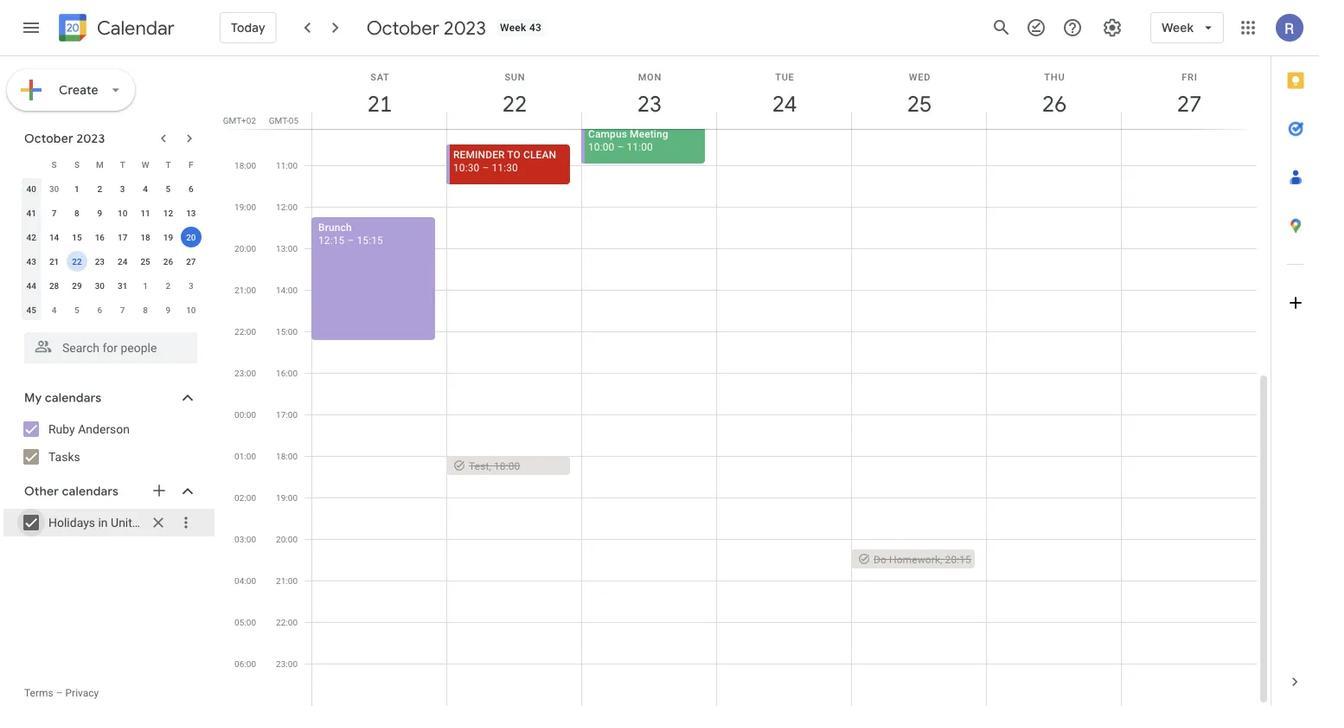 Task type: locate. For each thing, give the bounding box(es) containing it.
anderson
[[78, 422, 130, 436]]

week inside dropdown button
[[1162, 20, 1194, 35]]

homework
[[890, 553, 941, 565]]

5
[[166, 183, 171, 194], [74, 305, 79, 315]]

row containing s
[[20, 152, 202, 177]]

0 horizontal spatial 43
[[26, 256, 36, 267]]

1 vertical spatial 10
[[186, 305, 196, 315]]

23 down mon
[[636, 90, 661, 118]]

26 inside row
[[163, 256, 173, 267]]

27 element
[[181, 251, 201, 272]]

0 vertical spatial 2023
[[444, 16, 486, 40]]

other calendars button
[[3, 478, 215, 505]]

06:00
[[235, 658, 256, 669]]

t
[[120, 159, 125, 170], [166, 159, 171, 170]]

2 row from the top
[[20, 177, 202, 201]]

tab list
[[1272, 56, 1320, 658]]

do
[[874, 553, 887, 565]]

10 element
[[112, 202, 133, 223]]

1 vertical spatial 25
[[141, 256, 150, 267]]

1 horizontal spatial 3
[[189, 280, 194, 291]]

0 horizontal spatial 10
[[118, 208, 128, 218]]

calendar
[[97, 16, 175, 40]]

0 vertical spatial 43
[[530, 22, 542, 34]]

row containing 42
[[20, 225, 202, 249]]

21 link
[[360, 84, 400, 124]]

21 inside row group
[[49, 256, 59, 267]]

1 horizontal spatial 18:00
[[276, 451, 298, 461]]

6 up 13 element
[[189, 183, 194, 194]]

0 horizontal spatial s
[[52, 159, 57, 170]]

1 vertical spatial calendars
[[62, 484, 119, 499]]

25 link
[[900, 84, 940, 124]]

43 left 21 element
[[26, 256, 36, 267]]

terms link
[[24, 687, 53, 699]]

4 left november 5 'element'
[[52, 305, 57, 315]]

– inside brunch 12:15 – 15:15
[[347, 234, 354, 246]]

brunch
[[318, 221, 352, 233]]

calendar element
[[55, 10, 175, 48]]

my
[[24, 390, 42, 406]]

4 row from the top
[[20, 225, 202, 249]]

21 left the 22 cell
[[49, 256, 59, 267]]

02:00
[[235, 492, 256, 503]]

october 2023 up sat
[[367, 16, 486, 40]]

12 element
[[158, 202, 179, 223]]

31 element
[[112, 275, 133, 296]]

0 horizontal spatial 2
[[97, 183, 102, 194]]

4 up the 11 element
[[143, 183, 148, 194]]

1 horizontal spatial ,
[[941, 553, 943, 565]]

5 right november 4 element
[[74, 305, 79, 315]]

gmt-
[[269, 115, 289, 125]]

25 down wed
[[906, 90, 931, 118]]

1 horizontal spatial 8
[[143, 305, 148, 315]]

1 horizontal spatial 19:00
[[276, 492, 298, 503]]

12:00
[[276, 202, 298, 212]]

0 horizontal spatial 2023
[[77, 131, 105, 146]]

3 right november 2 element
[[189, 280, 194, 291]]

0 vertical spatial 11:00
[[627, 141, 653, 153]]

1 vertical spatial 27
[[186, 256, 196, 267]]

0 vertical spatial 25
[[906, 90, 931, 118]]

1 horizontal spatial 21
[[366, 90, 391, 118]]

30
[[49, 183, 59, 194], [95, 280, 105, 291]]

27 inside column header
[[1176, 90, 1201, 118]]

13:00
[[276, 243, 298, 254]]

44
[[26, 280, 36, 291]]

9 right november 8 element
[[166, 305, 171, 315]]

12:15
[[318, 234, 345, 246]]

10 right november 9 element
[[186, 305, 196, 315]]

7
[[52, 208, 57, 218], [120, 305, 125, 315]]

0 horizontal spatial 23:00
[[235, 368, 256, 378]]

s up the september 30 element
[[52, 159, 57, 170]]

21:00 left 14:00
[[235, 285, 256, 295]]

1 horizontal spatial 24
[[771, 90, 796, 118]]

1 horizontal spatial 26
[[1041, 90, 1066, 118]]

s left the "m"
[[74, 159, 80, 170]]

november 9 element
[[158, 299, 179, 320]]

24 down tue
[[771, 90, 796, 118]]

43 up '22' column header
[[530, 22, 542, 34]]

row containing 40
[[20, 177, 202, 201]]

14
[[49, 232, 59, 242]]

30 right 29 element
[[95, 280, 105, 291]]

1 horizontal spatial 22:00
[[276, 617, 298, 627]]

0 horizontal spatial 7
[[52, 208, 57, 218]]

3
[[120, 183, 125, 194], [189, 280, 194, 291]]

18:00
[[235, 160, 256, 170], [276, 451, 298, 461], [494, 460, 520, 472]]

21 element
[[44, 251, 65, 272]]

19 element
[[158, 227, 179, 247]]

1 horizontal spatial 2023
[[444, 16, 486, 40]]

0 vertical spatial 4
[[143, 183, 148, 194]]

1 horizontal spatial 30
[[95, 280, 105, 291]]

row group
[[20, 177, 202, 322]]

0 vertical spatial 10
[[118, 208, 128, 218]]

12
[[163, 208, 173, 218]]

23 right 22 "element"
[[95, 256, 105, 267]]

10 left the 11 on the left top of page
[[118, 208, 128, 218]]

11:00 up 12:00
[[276, 160, 298, 170]]

1 horizontal spatial 9
[[166, 305, 171, 315]]

– inside campus meeting 10:00 – 11:00
[[617, 141, 624, 153]]

15 element
[[67, 227, 87, 247]]

24 inside 24 element
[[118, 256, 128, 267]]

21 column header
[[312, 56, 447, 129]]

26 right 25 element
[[163, 256, 173, 267]]

10
[[118, 208, 128, 218], [186, 305, 196, 315]]

grid
[[222, 56, 1271, 706]]

2 down the "m"
[[97, 183, 102, 194]]

26 link
[[1035, 84, 1075, 124]]

24 element
[[112, 251, 133, 272]]

27 right 26 element
[[186, 256, 196, 267]]

6 row from the top
[[20, 273, 202, 298]]

30 right 40
[[49, 183, 59, 194]]

0 horizontal spatial 6
[[97, 305, 102, 315]]

20:00 right 03:00
[[276, 534, 298, 544]]

calendars up ruby at left
[[45, 390, 102, 406]]

23:00
[[235, 368, 256, 378], [276, 658, 298, 669]]

,
[[489, 460, 491, 472], [941, 553, 943, 565]]

2 t from the left
[[166, 159, 171, 170]]

0 horizontal spatial 23
[[95, 256, 105, 267]]

1 vertical spatial 23
[[95, 256, 105, 267]]

1 vertical spatial 26
[[163, 256, 173, 267]]

0 vertical spatial 23
[[636, 90, 661, 118]]

holidays in united states list item
[[3, 509, 215, 536]]

1 horizontal spatial 5
[[166, 183, 171, 194]]

week up sun
[[500, 22, 527, 34]]

20:15
[[945, 553, 972, 565]]

7 row from the top
[[20, 298, 202, 322]]

19:00 left 12:00
[[235, 202, 256, 212]]

10 for '10' element
[[118, 208, 128, 218]]

0 horizontal spatial 11:00
[[276, 160, 298, 170]]

22 right 21 element
[[72, 256, 82, 267]]

sun
[[505, 71, 526, 82]]

9
[[97, 208, 102, 218], [166, 305, 171, 315]]

11:00 down meeting
[[627, 141, 653, 153]]

0 vertical spatial 7
[[52, 208, 57, 218]]

calendars for my calendars
[[45, 390, 102, 406]]

october up sat
[[367, 16, 440, 40]]

19
[[163, 232, 173, 242]]

2
[[97, 183, 102, 194], [166, 280, 171, 291]]

20:00
[[235, 243, 256, 254], [276, 534, 298, 544]]

0 horizontal spatial 8
[[74, 208, 79, 218]]

0 horizontal spatial 24
[[118, 256, 128, 267]]

my calendars
[[24, 390, 102, 406]]

26
[[1041, 90, 1066, 118], [163, 256, 173, 267]]

week up fri
[[1162, 20, 1194, 35]]

1 horizontal spatial 2
[[166, 280, 171, 291]]

0 vertical spatial 6
[[189, 183, 194, 194]]

3 row from the top
[[20, 201, 202, 225]]

27 column header
[[1121, 56, 1257, 129]]

18:00 down 17:00
[[276, 451, 298, 461]]

1 t from the left
[[120, 159, 125, 170]]

1 horizontal spatial 10
[[186, 305, 196, 315]]

7 right 41 at left top
[[52, 208, 57, 218]]

25 right 24 element
[[141, 256, 150, 267]]

0 vertical spatial 22
[[501, 90, 526, 118]]

6 inside november 6 element
[[97, 305, 102, 315]]

1 vertical spatial 23:00
[[276, 658, 298, 669]]

15:15
[[357, 234, 383, 246]]

0 vertical spatial calendars
[[45, 390, 102, 406]]

0 horizontal spatial t
[[120, 159, 125, 170]]

0 horizontal spatial 5
[[74, 305, 79, 315]]

27 link
[[1170, 84, 1210, 124]]

1 horizontal spatial 21:00
[[276, 575, 298, 586]]

november 10 element
[[181, 299, 201, 320]]

mon 23
[[636, 71, 662, 118]]

0 vertical spatial 9
[[97, 208, 102, 218]]

26 inside column header
[[1041, 90, 1066, 118]]

2023 up the "m"
[[77, 131, 105, 146]]

25
[[906, 90, 931, 118], [141, 256, 150, 267]]

row group containing 40
[[20, 177, 202, 322]]

row containing 43
[[20, 249, 202, 273]]

1 horizontal spatial s
[[74, 159, 80, 170]]

4
[[143, 183, 148, 194], [52, 305, 57, 315]]

1 vertical spatial 7
[[120, 305, 125, 315]]

20, today element
[[181, 227, 201, 247]]

1 right the "31" element
[[143, 280, 148, 291]]

1 vertical spatial 19:00
[[276, 492, 298, 503]]

1 vertical spatial 11:00
[[276, 160, 298, 170]]

11:00
[[627, 141, 653, 153], [276, 160, 298, 170]]

26 down thu
[[1041, 90, 1066, 118]]

– left 15:15
[[347, 234, 354, 246]]

16 element
[[89, 227, 110, 247]]

11:00 inside campus meeting 10:00 – 11:00
[[627, 141, 653, 153]]

23 inside "mon 23"
[[636, 90, 661, 118]]

0 vertical spatial 22:00
[[235, 326, 256, 337]]

– down campus
[[617, 141, 624, 153]]

november 8 element
[[135, 299, 156, 320]]

22:00
[[235, 326, 256, 337], [276, 617, 298, 627]]

october 2023 up the "m"
[[24, 131, 105, 146]]

7 left november 8 element
[[120, 305, 125, 315]]

1 horizontal spatial 27
[[1176, 90, 1201, 118]]

9 left '10' element
[[97, 208, 102, 218]]

1 vertical spatial 6
[[97, 305, 102, 315]]

row
[[20, 152, 202, 177], [20, 177, 202, 201], [20, 201, 202, 225], [20, 225, 202, 249], [20, 249, 202, 273], [20, 273, 202, 298], [20, 298, 202, 322]]

tue
[[775, 71, 795, 82]]

20:00 left 13:00
[[235, 243, 256, 254]]

23 column header
[[581, 56, 717, 129]]

week
[[1162, 20, 1194, 35], [500, 22, 527, 34]]

19:00 right the 02:00
[[276, 492, 298, 503]]

23 inside grid
[[95, 256, 105, 267]]

0 horizontal spatial 26
[[163, 256, 173, 267]]

21 down sat
[[366, 90, 391, 118]]

add other calendars image
[[151, 482, 168, 499]]

1 horizontal spatial 25
[[906, 90, 931, 118]]

1 vertical spatial october 2023
[[24, 131, 105, 146]]

27 down fri
[[1176, 90, 1201, 118]]

1 row from the top
[[20, 152, 202, 177]]

1 vertical spatial 20:00
[[276, 534, 298, 544]]

1 vertical spatial 22:00
[[276, 617, 298, 627]]

43 inside row group
[[26, 256, 36, 267]]

0 horizontal spatial 27
[[186, 256, 196, 267]]

thu 26
[[1041, 71, 1066, 118]]

0 vertical spatial 1
[[74, 183, 79, 194]]

1 vertical spatial 8
[[143, 305, 148, 315]]

– down reminder at the left top
[[482, 161, 489, 173]]

2 s from the left
[[74, 159, 80, 170]]

gmt-05
[[269, 115, 299, 125]]

in
[[98, 515, 108, 530]]

0 vertical spatial 27
[[1176, 90, 1201, 118]]

1 right the september 30 element
[[74, 183, 79, 194]]

0 vertical spatial 19:00
[[235, 202, 256, 212]]

1 horizontal spatial 6
[[189, 183, 194, 194]]

calendars inside my calendars dropdown button
[[45, 390, 102, 406]]

1 vertical spatial 22
[[72, 256, 82, 267]]

calendars inside the "other calendars" dropdown button
[[62, 484, 119, 499]]

test
[[469, 460, 489, 472]]

0 horizontal spatial 19:00
[[235, 202, 256, 212]]

23:00 left '16:00'
[[235, 368, 256, 378]]

5 row from the top
[[20, 249, 202, 273]]

6
[[189, 183, 194, 194], [97, 305, 102, 315]]

1 vertical spatial 43
[[26, 256, 36, 267]]

october 2023 grid
[[16, 152, 202, 322]]

row containing 44
[[20, 273, 202, 298]]

united
[[111, 515, 146, 530]]

2 right november 1 element
[[166, 280, 171, 291]]

november 6 element
[[89, 299, 110, 320]]

t right w
[[166, 159, 171, 170]]

row containing 41
[[20, 201, 202, 225]]

22:00 right 05:00
[[276, 617, 298, 627]]

1 horizontal spatial 22
[[501, 90, 526, 118]]

23:00 right '06:00'
[[276, 658, 298, 669]]

5 inside 'element'
[[74, 305, 79, 315]]

18:00 right test
[[494, 460, 520, 472]]

november 7 element
[[112, 299, 133, 320]]

0 horizontal spatial 22:00
[[235, 326, 256, 337]]

0 horizontal spatial 9
[[97, 208, 102, 218]]

wed
[[909, 71, 931, 82]]

23 element
[[89, 251, 110, 272]]

2023 left week 43
[[444, 16, 486, 40]]

october up the september 30 element
[[24, 131, 73, 146]]

1 horizontal spatial 23
[[636, 90, 661, 118]]

0 vertical spatial october 2023
[[367, 16, 486, 40]]

september 30 element
[[44, 178, 65, 199]]

6 right november 5 'element'
[[97, 305, 102, 315]]

8 left november 9 element
[[143, 305, 148, 315]]

terms – privacy
[[24, 687, 99, 699]]

wed 25
[[906, 71, 931, 118]]

ruby anderson
[[48, 422, 130, 436]]

0 horizontal spatial 30
[[49, 183, 59, 194]]

3 up '10' element
[[120, 183, 125, 194]]

0 vertical spatial 5
[[166, 183, 171, 194]]

1 horizontal spatial t
[[166, 159, 171, 170]]

1 vertical spatial 24
[[118, 256, 128, 267]]

fri 27
[[1176, 71, 1201, 118]]

1
[[74, 183, 79, 194], [143, 280, 148, 291]]

11:30
[[492, 161, 518, 173]]

1 vertical spatial 5
[[74, 305, 79, 315]]

t right the "m"
[[120, 159, 125, 170]]

m
[[96, 159, 104, 170]]

october 2023
[[367, 16, 486, 40], [24, 131, 105, 146]]

fri
[[1182, 71, 1198, 82]]

0 vertical spatial 21
[[366, 90, 391, 118]]

0 horizontal spatial 3
[[120, 183, 125, 194]]

21:00 right 04:00
[[276, 575, 298, 586]]

23 link
[[630, 84, 670, 124]]

22 down sun
[[501, 90, 526, 118]]

terms
[[24, 687, 53, 699]]

5 up 12 element in the left of the page
[[166, 183, 171, 194]]

0 vertical spatial ,
[[489, 460, 491, 472]]

0 vertical spatial 24
[[771, 90, 796, 118]]

1 horizontal spatial 7
[[120, 305, 125, 315]]

00:00
[[235, 409, 256, 420]]

18:00 down gmt+02
[[235, 160, 256, 170]]

13 element
[[181, 202, 201, 223]]

24 right 23 element
[[118, 256, 128, 267]]

calendars up 'in'
[[62, 484, 119, 499]]

None search field
[[0, 325, 215, 363]]

25 inside row group
[[141, 256, 150, 267]]

8 up '15' element
[[74, 208, 79, 218]]

settings menu image
[[1102, 17, 1123, 38]]

22:00 left 15:00
[[235, 326, 256, 337]]



Task type: describe. For each thing, give the bounding box(es) containing it.
1 horizontal spatial 43
[[530, 22, 542, 34]]

14:00
[[276, 285, 298, 295]]

holidays
[[48, 515, 95, 530]]

w
[[142, 159, 149, 170]]

03:00
[[235, 534, 256, 544]]

0 vertical spatial october
[[367, 16, 440, 40]]

16
[[95, 232, 105, 242]]

1 s from the left
[[52, 159, 57, 170]]

campus meeting 10:00 – 11:00
[[588, 128, 669, 153]]

11
[[141, 208, 150, 218]]

0 vertical spatial 8
[[74, 208, 79, 218]]

holidays in united states
[[48, 515, 183, 530]]

16:00
[[276, 368, 298, 378]]

week button
[[1151, 7, 1224, 48]]

– right terms
[[56, 687, 63, 699]]

calendars for other calendars
[[62, 484, 119, 499]]

45
[[26, 305, 36, 315]]

campus
[[588, 128, 627, 140]]

my calendars button
[[3, 384, 215, 412]]

to
[[507, 148, 521, 161]]

04:00
[[235, 575, 256, 586]]

11 element
[[135, 202, 156, 223]]

0 vertical spatial 23:00
[[235, 368, 256, 378]]

november 4 element
[[44, 299, 65, 320]]

test , 18:00
[[469, 460, 520, 472]]

– inside the reminder to clean 10:30 – 11:30
[[482, 161, 489, 173]]

1 horizontal spatial 4
[[143, 183, 148, 194]]

reminder
[[453, 148, 505, 161]]

30 for the september 30 element
[[49, 183, 59, 194]]

26 column header
[[986, 56, 1122, 129]]

05
[[289, 115, 299, 125]]

1 vertical spatial 2023
[[77, 131, 105, 146]]

week for week 43
[[500, 22, 527, 34]]

41
[[26, 208, 36, 218]]

1 vertical spatial 3
[[189, 280, 194, 291]]

create
[[59, 82, 99, 98]]

1 vertical spatial ,
[[941, 553, 943, 565]]

15:00
[[276, 326, 298, 337]]

1 vertical spatial 1
[[143, 280, 148, 291]]

november 1 element
[[135, 275, 156, 296]]

18
[[141, 232, 150, 242]]

26 element
[[158, 251, 179, 272]]

0 horizontal spatial october 2023
[[24, 131, 105, 146]]

grid containing 21
[[222, 56, 1271, 706]]

25 element
[[135, 251, 156, 272]]

28 element
[[44, 275, 65, 296]]

sun 22
[[501, 71, 526, 118]]

30 element
[[89, 275, 110, 296]]

1 vertical spatial 4
[[52, 305, 57, 315]]

40
[[26, 183, 36, 194]]

27 inside row
[[186, 256, 196, 267]]

0 vertical spatial 20:00
[[235, 243, 256, 254]]

main drawer image
[[21, 17, 42, 38]]

13
[[186, 208, 196, 218]]

calendar heading
[[93, 16, 175, 40]]

10 for november 10 element
[[186, 305, 196, 315]]

brunch 12:15 – 15:15
[[318, 221, 383, 246]]

24 column header
[[716, 56, 852, 129]]

1 horizontal spatial october 2023
[[367, 16, 486, 40]]

my calendars list
[[3, 415, 215, 471]]

21 inside column header
[[366, 90, 391, 118]]

mon
[[638, 71, 662, 82]]

sat 21
[[366, 71, 391, 118]]

29 element
[[67, 275, 87, 296]]

15
[[72, 232, 82, 242]]

18 element
[[135, 227, 156, 247]]

create button
[[7, 69, 135, 111]]

reminder to clean 10:30 – 11:30
[[453, 148, 557, 173]]

24 inside 24 column header
[[771, 90, 796, 118]]

sat
[[371, 71, 390, 82]]

tue 24
[[771, 71, 796, 118]]

28
[[49, 280, 59, 291]]

1 horizontal spatial 20:00
[[276, 534, 298, 544]]

row containing 45
[[20, 298, 202, 322]]

20
[[186, 232, 196, 242]]

9 inside november 9 element
[[166, 305, 171, 315]]

14 element
[[44, 227, 65, 247]]

31
[[118, 280, 128, 291]]

01:00
[[235, 451, 256, 461]]

0 vertical spatial 21:00
[[235, 285, 256, 295]]

gmt+02
[[223, 115, 256, 125]]

privacy link
[[65, 687, 99, 699]]

22 link
[[495, 84, 535, 124]]

22 element
[[67, 251, 87, 272]]

other calendars
[[24, 484, 119, 499]]

22 inside "element"
[[72, 256, 82, 267]]

1 vertical spatial 2
[[166, 280, 171, 291]]

meeting
[[630, 128, 669, 140]]

states
[[148, 515, 183, 530]]

29
[[72, 280, 82, 291]]

30 for 30 element
[[95, 280, 105, 291]]

week for week
[[1162, 20, 1194, 35]]

22 inside column header
[[501, 90, 526, 118]]

november 3 element
[[181, 275, 201, 296]]

10:30
[[453, 161, 480, 173]]

Search for people text field
[[35, 332, 187, 363]]

tasks
[[48, 450, 80, 464]]

1 vertical spatial october
[[24, 131, 73, 146]]

17:00
[[276, 409, 298, 420]]

25 inside wed 25
[[906, 90, 931, 118]]

20 cell
[[180, 225, 202, 249]]

clean
[[524, 148, 557, 161]]

november 5 element
[[67, 299, 87, 320]]

today button
[[220, 7, 277, 48]]

17 element
[[112, 227, 133, 247]]

1 horizontal spatial 23:00
[[276, 658, 298, 669]]

24 link
[[765, 84, 805, 124]]

ruby
[[48, 422, 75, 436]]

25 column header
[[851, 56, 987, 129]]

november 2 element
[[158, 275, 179, 296]]

22 column header
[[446, 56, 582, 129]]

f
[[189, 159, 193, 170]]

42
[[26, 232, 36, 242]]

privacy
[[65, 687, 99, 699]]

0 horizontal spatial 18:00
[[235, 160, 256, 170]]

do homework , 20:15
[[874, 553, 972, 565]]

22 cell
[[66, 249, 88, 273]]

2 horizontal spatial 18:00
[[494, 460, 520, 472]]

1 vertical spatial 21:00
[[276, 575, 298, 586]]

05:00
[[235, 617, 256, 627]]

today
[[231, 20, 265, 35]]

row group inside october 2023 grid
[[20, 177, 202, 322]]

17
[[118, 232, 128, 242]]

week 43
[[500, 22, 542, 34]]

0 horizontal spatial ,
[[489, 460, 491, 472]]

10:00
[[588, 141, 615, 153]]



Task type: vqa. For each thing, say whether or not it's contained in the screenshot.


